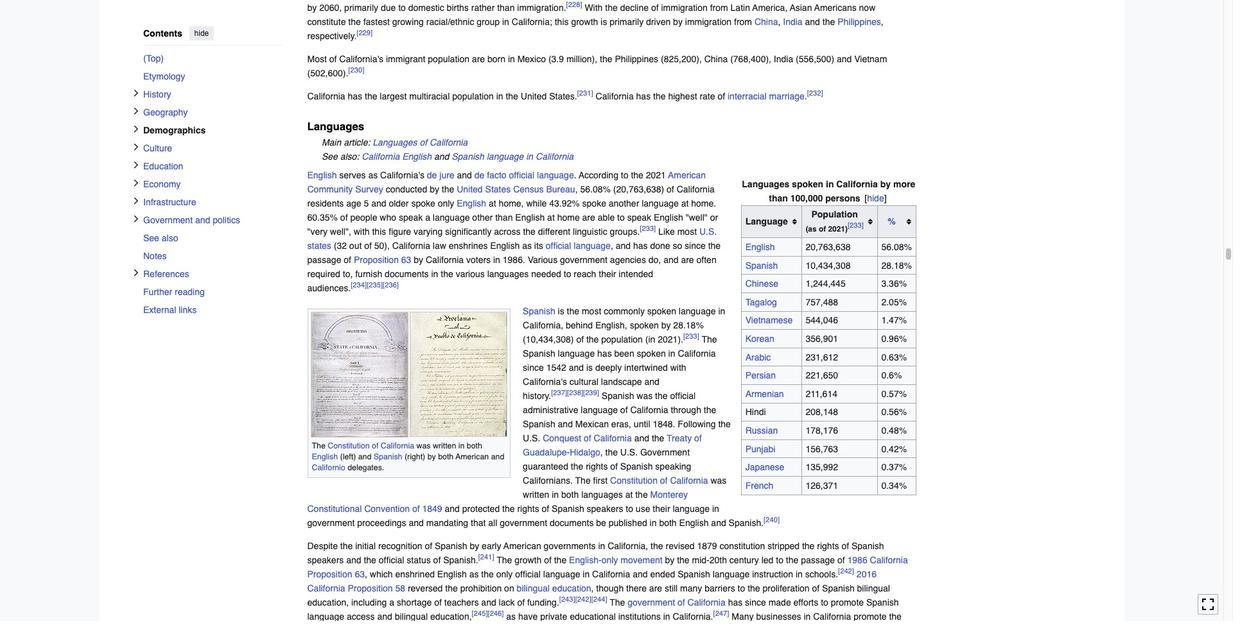 Task type: vqa. For each thing, say whether or not it's contained in the screenshot.
the left THE GOMEZ
no



Task type: describe. For each thing, give the bounding box(es) containing it.
history
[[143, 89, 171, 99]]

)
[[845, 225, 848, 234]]

both right (right) on the bottom of page
[[438, 452, 454, 462]]

0 vertical spatial [242] link
[[838, 567, 854, 576]]

united states census bureau link
[[457, 184, 575, 194]]

the left the largest
[[365, 91, 377, 102]]

languages spoken in california by more than 100,000 persons
[[742, 179, 916, 203]]

to inside and protected the rights of spanish speakers to use their language in government proceedings and mandating that all government documents be published in both english and spanish. [240]
[[626, 504, 633, 514]]

to inside , though there are still many barriers to the proliferation of spanish bilingual education, including a shortage of teachers and lack of funding.
[[738, 584, 745, 594]]

first
[[593, 476, 608, 486]]

also:
[[340, 151, 359, 162]]

the inside [241] the growth of the english-only movement by the mid-20th century led to the passage of
[[497, 555, 512, 566]]

2016 california proposition 58 link
[[307, 570, 877, 594]]

united inside california has the largest multiracial population in the united states. [231] california has the highest rate of interracial marriage . [232]
[[521, 91, 547, 102]]

spoke inside at home, while 43.92% spoke another language at home. 60.35% of people who speak a language other than english at home are able to speak english "well" or "very well", with this figure varying significantly across the different linguistic groups.
[[582, 198, 606, 209]]

0 horizontal spatial 2021
[[646, 170, 666, 180]]

1 de from the left
[[427, 170, 437, 180]]

than inside at home, while 43.92% spoke another language at home. 60.35% of people who speak a language other than english at home are able to speak english "well" or "very well", with this figure varying significantly across the different linguistic groups.
[[495, 212, 513, 223]]

california right [231] link
[[596, 91, 634, 102]]

(top) link
[[143, 49, 282, 67]]

1 speak from the left
[[399, 212, 423, 223]]

english down language
[[746, 242, 775, 253]]

0.42%
[[882, 444, 907, 455]]

references
[[143, 269, 189, 279]]

california inside 2016 california proposition 58
[[307, 584, 345, 594]]

[235]
[[367, 281, 383, 290]]

[234] [235] [236]
[[351, 281, 399, 290]]

of down reversed
[[434, 598, 442, 608]]

shortage
[[397, 598, 432, 608]]

1,244,445
[[806, 279, 846, 289]]

has down [230] link at top left
[[348, 91, 362, 102]]

california down speaking
[[670, 476, 708, 486]]

spanish inside has since made efforts to promote spanish language access and bilingual education,
[[867, 598, 899, 608]]

2 horizontal spatial spanish link
[[746, 261, 778, 271]]

of inside is the most commonly spoken language in california, behind english, spoken by 28.18% (10,434,308) of the population (in 2021).
[[577, 334, 584, 345]]

bilingual inside has since made efforts to promote spanish language access and bilingual education,
[[395, 612, 428, 622]]

spanish inside and protected the rights of spanish speakers to use their language in government proceedings and mandating that all government documents be published in both english and spanish. [240]
[[552, 504, 584, 514]]

, for , the u.s. government guaranteed the rights of spanish speaking californians. the first
[[601, 448, 603, 458]]

and up cultural
[[569, 363, 584, 373]]

in inside languages spoken in california by more than 100,000 persons
[[826, 179, 834, 189]]

rights inside the , the u.s. government guaranteed the rights of spanish speaking californians. the first
[[586, 462, 608, 472]]

the inside , and has done so since the passage of
[[708, 241, 721, 251]]

1 vertical spatial california's
[[380, 170, 425, 180]]

california's inside the "the spanish language has been spoken in california since 1542 and is deeply intertwined with california's cultural landscape and history."
[[523, 377, 567, 387]]

this inside with the decline of immigration from latin america, asian americans now constitute the fastest growing racial/ethnic group in california; this growth is primarily driven by immigration from
[[555, 17, 569, 27]]

this inside at home, while 43.92% spoke another language at home. 60.35% of people who speak a language other than english at home are able to speak english "well" or "very well", with this figure varying significantly across the different linguistic groups.
[[372, 227, 386, 237]]

language inside and protected the rights of spanish speakers to use their language in government proceedings and mandating that all government documents be published in both english and spanish. [240]
[[673, 504, 710, 514]]

of up 1986
[[842, 541, 849, 552]]

languages for languages spoken in california by more than 100,000 persons
[[742, 179, 790, 189]]

china inside most of california's immigrant population are born in mexico (3.9 million), the philippines (825,200), china (768,400), india (556,500) and vietnam (502,600).
[[705, 54, 728, 65]]

california down figure
[[392, 241, 430, 251]]

the right stripped
[[802, 541, 815, 552]]

2.05%
[[882, 297, 907, 308]]

by inside despite the initial recognition of spanish by early american governments in california, the revised 1879 constitution stripped the rights of spanish speakers and the official status of spanish.
[[470, 541, 479, 552]]

1 vertical spatial as
[[522, 241, 532, 251]]

1879
[[697, 541, 717, 552]]

0 horizontal spatial as
[[368, 170, 378, 180]]

1 horizontal spatial 56.08%
[[882, 242, 912, 253]]

done
[[650, 241, 670, 251]]

and inside , and has done so since the passage of
[[616, 241, 631, 251]]

[247]
[[713, 610, 729, 619]]

bureau
[[546, 184, 575, 194]]

english-
[[569, 555, 602, 566]]

another
[[609, 198, 639, 209]]

language inside the "the spanish language has been spoken in california since 1542 and is deeply intertwined with california's cultural landscape and history."
[[558, 349, 595, 359]]

0 vertical spatial from
[[710, 3, 728, 13]]

the inside most of california's immigrant population are born in mexico (3.9 million), the philippines (825,200), china (768,400), india (556,500) and vietnam (502,600).
[[600, 54, 613, 65]]

[245]
[[472, 610, 488, 619]]

to inside at home, while 43.92% spoke another language at home. 60.35% of people who speak a language other than english at home are able to speak english "well" or "very well", with this figure varying significantly across the different linguistic groups.
[[617, 212, 625, 223]]

significantly
[[445, 227, 492, 237]]

california up bureau
[[536, 151, 574, 162]]

century
[[730, 555, 759, 566]]

english link up community on the top of page
[[307, 170, 337, 180]]

a inside , though there are still many barriers to the proliferation of spanish bilingual education, including a shortage of teachers and lack of funding.
[[389, 598, 394, 608]]

both up monterey constitutional convention of 1849
[[467, 441, 482, 451]]

1 horizontal spatial china
[[755, 17, 778, 27]]

spanish was the official administrative language of california through the spanish and mexican eras, until 1848. following the u.s.
[[523, 391, 731, 444]]

has inside the "the spanish language has been spoken in california since 1542 and is deeply intertwined with california's cultural landscape and history."
[[598, 349, 612, 359]]

movement
[[621, 555, 663, 566]]

since inside has since made efforts to promote spanish language access and bilingual education,
[[745, 598, 766, 608]]

and down intertwined on the bottom right of page
[[645, 377, 660, 387]]

are inside at home, while 43.92% spoke another language at home. 60.35% of people who speak a language other than english at home are able to speak english "well" or "very well", with this figure varying significantly across the different linguistic groups.
[[582, 212, 595, 223]]

language inside has since made efforts to promote spanish language access and bilingual education,
[[307, 612, 344, 622]]

by inside with the decline of immigration from latin america, asian americans now constitute the fastest growing racial/ethnic group in california; this growth is primarily driven by immigration from
[[673, 17, 683, 27]]

korean
[[746, 334, 775, 344]]

[237] [238] [239]
[[551, 389, 599, 398]]

contents
[[143, 28, 182, 39]]

the right 'with'
[[605, 3, 618, 13]]

proposition for 2016 california proposition 58
[[348, 584, 393, 594]]

[235] link
[[367, 281, 383, 290]]

english inside languages main article: languages of california see also: california english and spanish language in california
[[402, 151, 432, 162]]

only for the
[[496, 570, 513, 580]]

etymology
[[143, 71, 185, 81]]

language up bilingual education link
[[543, 570, 580, 580]]

california inside spanish was the official administrative language of california through the spanish and mexican eras, until 1848. following the u.s.
[[630, 405, 668, 415]]

vietnamese
[[746, 316, 793, 326]]

language up barriers
[[713, 570, 750, 580]]

the up the teachers
[[445, 584, 458, 594]]

persian
[[746, 371, 776, 381]]

0 vertical spatial 28.18%
[[882, 261, 912, 271]]

has inside , and has done so since the passage of
[[633, 241, 648, 251]]

californio
[[312, 463, 345, 473]]

has left highest
[[636, 91, 651, 102]]

[242] inside , which enshrined english as the only official language in california and ended spanish language instruction in schools. [242]
[[838, 567, 854, 576]]

that
[[471, 518, 486, 529]]

california inside , 56.08% (20,763,638) of california residents age
[[677, 184, 715, 194]]

the down stripped
[[786, 555, 799, 566]]

infrastructure
[[143, 197, 196, 207]]

1 vertical spatial immigration
[[685, 17, 732, 27]]

through
[[671, 405, 701, 415]]

varying
[[414, 227, 443, 237]]

has inside has since made efforts to promote spanish language access and bilingual education,
[[728, 598, 743, 608]]

the inside at home, while 43.92% spoke another language at home. 60.35% of people who speak a language other than english at home are able to speak english "well" or "very well", with this figure varying significantly across the different linguistic groups.
[[523, 227, 536, 237]]

spanish inside languages main article: languages of california see also: california english and spanish language in california
[[452, 151, 484, 162]]

20,763,638
[[806, 242, 851, 253]]

with inside at home, while 43.92% spoke another language at home. 60.35% of people who speak a language other than english at home are able to speak english "well" or "very well", with this figure varying significantly across the different linguistic groups.
[[354, 227, 370, 237]]

language down (20,763,638)
[[642, 198, 679, 209]]

english down while
[[515, 212, 545, 223]]

often
[[697, 255, 717, 265]]

of up monterey
[[660, 476, 668, 486]]

0 vertical spatial immigration
[[661, 3, 708, 13]]

in inside was written in both languages at the
[[552, 490, 559, 500]]

california;
[[512, 17, 552, 27]]

mexico
[[518, 54, 546, 65]]

english link down language
[[746, 242, 775, 253]]

california down the '(502,600).'
[[307, 91, 345, 102]]

0 vertical spatial india
[[783, 17, 803, 27]]

at up "well"
[[681, 198, 689, 209]]

the down 1848.
[[652, 433, 665, 444]]

language inside is the most commonly spoken language in california, behind english, spoken by 28.18% (10,434,308) of the population (in 2021).
[[679, 306, 716, 317]]

the left highest
[[653, 91, 666, 102]]

and down 1849
[[409, 518, 424, 529]]

, left india 'link'
[[778, 17, 781, 27]]

language inside languages main article: languages of california see also: california english and spanish language in california
[[487, 151, 524, 162]]

including
[[351, 598, 387, 608]]

notes
[[143, 251, 166, 261]]

california, inside is the most commonly spoken language in california, behind english, spoken by 28.18% (10,434,308) of the population (in 2021).
[[523, 320, 563, 331]]

the down hidalgo
[[571, 462, 584, 472]]

english down the conducted by the united states census bureau
[[457, 198, 486, 209]]

1 vertical spatial from
[[734, 17, 752, 27]]

driven
[[646, 17, 671, 27]]

by down de jure link
[[430, 184, 439, 194]]

most for the
[[582, 306, 601, 317]]

1 vertical spatial official language link
[[546, 241, 611, 251]]

english down across
[[490, 241, 520, 251]]

0.57%
[[882, 389, 907, 399]]

proposition for 1986 california proposition 63
[[307, 570, 352, 580]]

and up mandating
[[445, 504, 460, 514]]

treaty of guadalupe-hidalgo link
[[523, 433, 702, 458]]

as inside , which enshrined english as the only official language in california and ended spanish language instruction in schools. [242]
[[469, 570, 479, 580]]

interracial
[[728, 91, 767, 102]]

california inside the constitution of california was written in both english (left) and spanish (right) by both american and californio delegates.
[[381, 441, 414, 451]]

california inside 1986 california proposition 63
[[870, 555, 908, 566]]

government down constitutional
[[307, 518, 355, 529]]

[233] link for the spanish language has been spoken in california since 1542 and is deeply intertwined with california's cultural landscape and history.
[[684, 332, 700, 341]]

0 vertical spatial only
[[438, 198, 454, 209]]

spanish up (10,434,308)
[[523, 306, 556, 317]]

of left 1986
[[838, 555, 845, 566]]

california down the eras,
[[594, 433, 632, 444]]

0.34%
[[882, 481, 907, 491]]

english up [233] like most
[[654, 212, 683, 223]]

language down linguistic
[[574, 241, 611, 251]]

1 horizontal spatial constitution
[[610, 476, 658, 486]]

and right 5
[[371, 198, 386, 209]]

rights inside and protected the rights of spanish speakers to use their language in government proceedings and mandating that all government documents be published in both english and spanish. [240]
[[517, 504, 539, 514]]

1 horizontal spatial languages
[[373, 137, 417, 148]]

constitution of california
[[610, 476, 708, 486]]

(32
[[334, 241, 347, 251]]

jure
[[440, 170, 455, 180]]

0 horizontal spatial [242] link
[[575, 596, 591, 605]]

in inside is the most commonly spoken language in california, behind english, spoken by 28.18% (10,434,308) of the population (in 2021).
[[718, 306, 725, 317]]

the up [241] the growth of the english-only movement by the mid-20th century led to the passage of
[[651, 541, 663, 552]]

in inside most of california's immigrant population are born in mexico (3.9 million), the philippines (825,200), china (768,400), india (556,500) and vietnam (502,600).
[[508, 54, 515, 65]]

official down different
[[546, 241, 571, 251]]

5
[[364, 198, 369, 209]]

the down jure
[[442, 184, 454, 194]]

chinese link
[[746, 279, 779, 289]]

the up behind
[[567, 306, 580, 317]]

of inside , 56.08% (20,763,638) of california residents age
[[667, 184, 674, 194]]

of down schools.
[[812, 584, 820, 594]]

despite the initial recognition of spanish by early american governments in california, the revised 1879 constitution stripped the rights of spanish speakers and the official status of spanish.
[[307, 541, 884, 566]]

1 vertical spatial .
[[574, 170, 577, 180]]

official up united states census bureau link
[[509, 170, 535, 180]]

language up 'significantly'
[[433, 212, 470, 223]]

growing
[[392, 17, 424, 27]]

of inside population (as of 2021 ) [233]
[[819, 225, 826, 234]]

english link up the californio
[[312, 452, 338, 462]]

marriage
[[769, 91, 805, 102]]

bilingual education link
[[517, 584, 591, 594]]

1 horizontal spatial 63
[[401, 255, 411, 265]]

written inside was written in both languages at the
[[523, 490, 549, 500]]

russian
[[746, 426, 778, 436]]

at home, while 43.92% spoke another language at home. 60.35% of people who speak a language other than english at home are able to speak english "well" or "very well", with this figure varying significantly across the different linguistic groups.
[[307, 198, 718, 237]]

figure
[[389, 227, 411, 237]]

education
[[552, 584, 591, 594]]

, for , 56.08% (20,763,638) of california residents age
[[575, 184, 578, 194]]

[233] link for population
[[848, 222, 864, 231]]

since inside the "the spanish language has been spoken in california since 1542 and is deeply intertwined with california's cultural landscape and history."
[[523, 363, 544, 373]]

languages for languages main article: languages of california see also: california english and spanish language in california
[[307, 120, 364, 133]]

, for , though there are still many barriers to the proliferation of spanish bilingual education, including a shortage of teachers and lack of funding.
[[591, 584, 594, 594]]

0 horizontal spatial spanish link
[[374, 452, 402, 462]]

, for , which enshrined english as the only official language in california and ended spanish language instruction in schools. [242]
[[365, 570, 367, 580]]

both inside was written in both languages at the
[[561, 490, 579, 500]]

[247] link
[[713, 610, 729, 619]]

spoken up (in
[[630, 320, 659, 331]]

hide inside button
[[194, 29, 209, 38]]

than inside languages spoken in california by more than 100,000 persons
[[769, 193, 788, 203]]

and up delegates.
[[358, 452, 372, 462]]

and up monterey constitutional convention of 1849
[[491, 452, 505, 462]]

1 horizontal spatial bilingual
[[517, 584, 550, 594]]

, and has done so since the passage of
[[307, 241, 721, 265]]

the right following
[[718, 419, 731, 430]]

the spanish language has been spoken in california since 1542 and is deeply intertwined with california's cultural landscape and history.
[[523, 334, 717, 401]]

and inside languages main article: languages of california see also: california english and spanish language in california
[[434, 151, 449, 162]]

0 vertical spatial official language link
[[509, 170, 574, 180]]

the up [229] link
[[348, 17, 361, 27]]

of up hidalgo
[[584, 433, 591, 444]]

0 horizontal spatial [233] link
[[640, 224, 656, 233]]

[244]
[[591, 596, 607, 605]]

the up 1848.
[[655, 391, 668, 401]]

according
[[579, 170, 619, 180]]

japanese
[[746, 463, 785, 473]]

documents inside and protected the rights of spanish speakers to use their language in government proceedings and mandating that all government documents be published in both english and spanish. [240]
[[550, 518, 594, 529]]

(3.9
[[549, 54, 564, 65]]

california up jure
[[430, 137, 468, 148]]

language up bureau
[[537, 170, 574, 180]]

with inside the "the spanish language has been spoken in california since 1542 and is deeply intertwined with california's cultural landscape and history."
[[670, 363, 686, 373]]

stripped
[[768, 541, 800, 552]]

is inside the "the spanish language has been spoken in california since 1542 and is deeply intertwined with california's cultural landscape and history."
[[587, 363, 593, 373]]

(top)
[[143, 53, 163, 63]]

been
[[615, 349, 635, 359]]

india inside most of california's immigrant population are born in mexico (3.9 million), the philippines (825,200), china (768,400), india (556,500) and vietnam (502,600).
[[774, 54, 794, 65]]

of inside monterey constitutional convention of 1849
[[412, 504, 420, 514]]

conducted by the united states census bureau
[[383, 184, 575, 194]]

different
[[538, 227, 571, 237]]

fullscreen image
[[1202, 599, 1215, 612]]

the down conquest of california and the
[[605, 448, 618, 458]]

american inside the constitution of california was written in both english (left) and spanish (right) by both american and californio delegates.
[[456, 452, 489, 462]]

primarily
[[610, 17, 644, 27]]

the down behind
[[587, 334, 599, 345]]

[230]
[[348, 66, 364, 75]]

bilingual inside , though there are still many barriers to the proliferation of spanish bilingual education, including a shortage of teachers and lack of funding.
[[857, 584, 890, 594]]

serves
[[339, 170, 366, 180]]

americans
[[815, 3, 857, 13]]

and down until
[[634, 433, 649, 444]]

[238]
[[567, 389, 583, 398]]

the down revised
[[677, 555, 690, 566]]

the down the initial
[[364, 555, 376, 566]]

356,901
[[806, 334, 838, 344]]

u.s. inside the , the u.s. government guaranteed the rights of spanish speaking californians. the first
[[620, 448, 638, 458]]

1 vertical spatial see
[[143, 233, 159, 243]]

u.s. states
[[307, 227, 717, 251]]

the up (20,763,638)
[[631, 170, 644, 180]]

of down governments
[[544, 555, 552, 566]]

official inside despite the initial recognition of spanish by early american governments in california, the revised 1879 constitution stripped the rights of spanish speakers and the official status of spanish.
[[379, 555, 404, 566]]

was inside spanish was the official administrative language of california through the spanish and mexican eras, until 1848. following the u.s.
[[637, 391, 653, 401]]

in inside despite the initial recognition of spanish by early american governments in california, the revised 1879 constitution stripped the rights of spanish speakers and the official status of spanish.
[[598, 541, 605, 552]]

are inside by california voters in 1986. various government agencies do, and are often required to, furnish documents in the various languages needed to reach their intended audiences.
[[681, 255, 694, 265]]

passage inside [241] the growth of the english-only movement by the mid-20th century led to the passage of
[[801, 555, 835, 566]]

spoken inside languages spoken in california by more than 100,000 persons
[[792, 179, 824, 189]]

by inside languages spoken in california by more than 100,000 persons
[[881, 179, 891, 189]]

language inside spanish was the official administrative language of california through the spanish and mexican eras, until 1848. following the u.s.
[[581, 405, 618, 415]]

spanish. inside and protected the rights of spanish speakers to use their language in government proceedings and mandating that all government documents be published in both english and spanish. [240]
[[729, 518, 764, 529]]

x small image for culture
[[132, 143, 140, 151]]

a inside at home, while 43.92% spoke another language at home. 60.35% of people who speak a language other than english at home are able to speak english "well" or "very well", with this figure varying significantly across the different linguistic groups.
[[425, 212, 430, 223]]

of up status
[[425, 541, 432, 552]]

de jure link
[[427, 170, 455, 180]]

1 vertical spatial constitution of california link
[[610, 476, 708, 486]]

on
[[504, 584, 514, 594]]

and up 1879
[[711, 518, 726, 529]]

and right jure
[[457, 170, 472, 180]]

spanish up the chinese at the right top of the page
[[746, 261, 778, 271]]

by inside [241] the growth of the english-only movement by the mid-20th century led to the passage of
[[665, 555, 675, 566]]

is the most commonly spoken language in california, behind english, spoken by 28.18% (10,434,308) of the population (in 2021).
[[523, 306, 725, 345]]

63 inside 1986 california proposition 63
[[355, 570, 365, 580]]

english up community on the top of page
[[307, 170, 337, 180]]

the inside the , the u.s. government guaranteed the rights of spanish speaking californians. the first
[[575, 476, 591, 486]]

the left the initial
[[340, 541, 353, 552]]

"very
[[307, 227, 328, 237]]

california has the largest multiracial population in the united states. [231] california has the highest rate of interracial marriage . [232]
[[307, 89, 823, 102]]

further
[[143, 287, 172, 297]]

of right out
[[364, 241, 372, 251]]

and down infrastructure link
[[195, 215, 210, 225]]

spanish down mandating
[[435, 541, 467, 552]]



Task type: locate. For each thing, give the bounding box(es) containing it.
language up facto
[[487, 151, 524, 162]]

1 horizontal spatial this
[[555, 17, 569, 27]]

of inside most of california's immigrant population are born in mexico (3.9 million), the philippines (825,200), china (768,400), india (556,500) and vietnam (502,600).
[[329, 54, 337, 65]]

see up notes
[[143, 233, 159, 243]]

0 vertical spatial philippines
[[838, 17, 881, 27]]

0 horizontal spatial this
[[372, 227, 386, 237]]

than up language
[[769, 193, 788, 203]]

0 vertical spatial government
[[143, 215, 192, 225]]

california's up [230]
[[339, 54, 384, 65]]

and down movement at the bottom right of the page
[[633, 570, 648, 580]]

28.18% inside is the most commonly spoken language in california, behind english, spoken by 28.18% (10,434,308) of the population (in 2021).
[[673, 320, 704, 331]]

culture
[[143, 143, 172, 153]]

0 horizontal spatial constitution
[[328, 441, 370, 451]]

population down racial/ethnic
[[428, 54, 470, 65]]

spanish up was written in both languages at the
[[620, 462, 653, 472]]

education, inside , though there are still many barriers to the proliferation of spanish bilingual education, including a shortage of teachers and lack of funding.
[[307, 598, 349, 608]]

as up prohibition
[[469, 570, 479, 580]]

0 vertical spatial proposition
[[354, 255, 399, 265]]

0 vertical spatial united
[[521, 91, 547, 102]]

only inside , which enshrined english as the only official language in california and ended spanish language instruction in schools. [242]
[[496, 570, 513, 580]]

was left french
[[711, 476, 727, 486]]

official language link
[[509, 170, 574, 180], [546, 241, 611, 251]]

linguistic
[[573, 227, 608, 237]]

various
[[528, 255, 558, 265]]

1 horizontal spatial speak
[[627, 212, 651, 223]]

0 vertical spatial population
[[428, 54, 470, 65]]

age
[[346, 198, 361, 209]]

group
[[477, 17, 500, 27]]

government down there
[[628, 598, 675, 608]]

american inside american community survey
[[668, 170, 706, 180]]

speakers up be
[[587, 504, 623, 514]]

english up 1879
[[679, 518, 709, 529]]

126,371
[[806, 481, 838, 491]]

of right (20,763,638)
[[667, 184, 674, 194]]

government
[[143, 215, 192, 225], [640, 448, 690, 458]]

spanish down administrative on the left of the page
[[523, 419, 556, 430]]

spanish up delegates.
[[374, 452, 402, 462]]

2 de from the left
[[475, 170, 485, 180]]

0 vertical spatial languages
[[487, 269, 529, 279]]

hide inside dropdown button
[[867, 193, 884, 203]]

to up (20,763,638)
[[621, 170, 629, 180]]

0 horizontal spatial china
[[705, 54, 728, 65]]

protected
[[462, 504, 500, 514]]

, for , respectively.
[[881, 17, 884, 27]]

, respectively.
[[307, 17, 884, 41]]

education, up access on the bottom left of the page
[[307, 598, 349, 608]]

, which enshrined english as the only official language in california and ended spanish language instruction in schools. [242]
[[365, 567, 854, 580]]

languages inside languages spoken in california by more than 100,000 persons
[[742, 179, 790, 189]]

article:
[[344, 137, 370, 148]]

notes link
[[143, 247, 282, 265]]

0 horizontal spatial documents
[[385, 269, 429, 279]]

in inside the "the spanish language has been spoken in california since 1542 and is deeply intertwined with california's cultural landscape and history."
[[669, 349, 676, 359]]

1986
[[848, 555, 868, 566]]

latin
[[731, 3, 750, 13]]

california, up (10,434,308)
[[523, 320, 563, 331]]

states
[[485, 184, 511, 194]]

of inside [243] [242] [244] the government of california
[[678, 598, 685, 608]]

0 horizontal spatial written
[[433, 441, 456, 451]]

. up bureau
[[574, 170, 577, 180]]

other
[[472, 212, 493, 223]]

spoken up 2021).
[[647, 306, 676, 317]]

x small image for references
[[132, 269, 140, 277]]

and down including
[[377, 612, 392, 622]]

2 horizontal spatial american
[[668, 170, 706, 180]]

bilingual
[[517, 584, 550, 594], [857, 584, 890, 594], [395, 612, 428, 622]]

63 left which
[[355, 570, 365, 580]]

and inside by california voters in 1986. various government agencies do, and are often required to, furnish documents in the various languages needed to reach their intended audiences.
[[664, 255, 679, 265]]

1 horizontal spatial is
[[587, 363, 593, 373]]

spoken up 100,000
[[792, 179, 824, 189]]

2 speak from the left
[[627, 212, 651, 223]]

since left made
[[745, 598, 766, 608]]

1 horizontal spatial 28.18%
[[882, 261, 912, 271]]

english inside and protected the rights of spanish speakers to use their language in government proceedings and mandating that all government documents be published in both english and spanish. [240]
[[679, 518, 709, 529]]

[233] link left like
[[640, 224, 656, 233]]

x small image for infrastructure
[[132, 197, 140, 205]]

this
[[555, 17, 569, 27], [372, 227, 386, 237]]

of right status
[[433, 555, 441, 566]]

1542
[[546, 363, 567, 373]]

1 vertical spatial education,
[[430, 612, 472, 622]]

government down infrastructure
[[143, 215, 192, 225]]

x small image for demographics
[[132, 125, 140, 133]]

population up the been
[[601, 334, 643, 345]]

was inside the constitution of california was written in both english (left) and spanish (right) by both american and californio delegates.
[[417, 441, 431, 451]]

0 vertical spatial california,
[[523, 320, 563, 331]]

of right rate
[[718, 91, 725, 102]]

spanish down landscape
[[602, 391, 634, 401]]

[233] inside population (as of 2021 ) [233]
[[848, 222, 864, 231]]

hide button
[[863, 191, 889, 205]]

languages main article: languages of california see also: california english and spanish language in california
[[307, 120, 574, 162]]

california inside by california voters in 1986. various government agencies do, and are often required to, furnish documents in the various languages needed to reach their intended audiences.
[[426, 255, 464, 265]]

63
[[401, 255, 411, 265], [355, 570, 365, 580]]

0 vertical spatial this
[[555, 17, 569, 27]]

0.56%
[[882, 408, 907, 418]]

agencies
[[610, 255, 646, 265]]

and inside , which enshrined english as the only official language in california and ended spanish language instruction in schools. [242]
[[633, 570, 648, 580]]

0 horizontal spatial 28.18%
[[673, 320, 704, 331]]

california's inside most of california's immigrant population are born in mexico (3.9 million), the philippines (825,200), china (768,400), india (556,500) and vietnam (502,600).
[[339, 54, 384, 65]]

the up use
[[635, 490, 648, 500]]

1 vertical spatial united
[[457, 184, 483, 194]]

0 vertical spatial u.s.
[[700, 227, 717, 237]]

1 vertical spatial 2021
[[828, 225, 845, 234]]

their right reach
[[599, 269, 616, 279]]

spanish up 1986
[[852, 541, 884, 552]]

who
[[380, 212, 396, 223]]

california inside , which enshrined english as the only official language in california and ended spanish language instruction in schools. [242]
[[592, 570, 630, 580]]

growth inside [241] the growth of the english-only movement by the mid-20th century led to the passage of
[[515, 555, 542, 566]]

recognition
[[378, 541, 422, 552]]

by inside is the most commonly spoken language in california, behind english, spoken by 28.18% (10,434,308) of the population (in 2021).
[[661, 320, 671, 331]]

0 vertical spatial [242]
[[838, 567, 854, 576]]

0 vertical spatial than
[[769, 193, 788, 203]]

1 horizontal spatial was
[[637, 391, 653, 401]]

census
[[513, 184, 544, 194]]

of right 'lack'
[[517, 598, 525, 608]]

language up 2021).
[[679, 306, 716, 317]]

california english link
[[362, 151, 432, 162]]

2 horizontal spatial as
[[522, 241, 532, 251]]

proposition 63
[[354, 255, 411, 265]]

0 horizontal spatial growth
[[515, 555, 542, 566]]

x small image for education
[[132, 161, 140, 169]]

0 vertical spatial 56.08%
[[580, 184, 611, 194]]

0 horizontal spatial government
[[143, 215, 192, 225]]

the down the mexico
[[506, 91, 518, 102]]

note containing main article:
[[307, 135, 916, 149]]

1 horizontal spatial u.s.
[[620, 448, 638, 458]]

note
[[307, 135, 916, 149], [307, 149, 916, 164]]

are inside most of california's immigrant population are born in mexico (3.9 million), the philippines (825,200), china (768,400), india (556,500) and vietnam (502,600).
[[472, 54, 485, 65]]

28.18% up the 3.36%
[[882, 261, 912, 271]]

1 vertical spatial constitution
[[610, 476, 658, 486]]

0 horizontal spatial california,
[[523, 320, 563, 331]]

government inside by california voters in 1986. various government agencies do, and are often required to, furnish documents in the various languages needed to reach their intended audiences.
[[560, 255, 608, 265]]

of inside languages main article: languages of california see also: california english and spanish language in california
[[420, 137, 427, 148]]

0 horizontal spatial languages
[[307, 120, 364, 133]]

[228]
[[566, 0, 582, 9]]

0 vertical spatial speakers
[[587, 504, 623, 514]]

[242] inside [243] [242] [244] the government of california
[[575, 596, 591, 605]]

language down monterey
[[673, 504, 710, 514]]

most inside [233] like most
[[678, 227, 697, 237]]

of inside the , the u.s. government guaranteed the rights of spanish speaking californians. the first
[[611, 462, 618, 472]]

immigration down latin
[[685, 17, 732, 27]]

spanish link up the chinese at the right top of the page
[[746, 261, 778, 271]]

1 x small image from the top
[[132, 179, 140, 187]]

english inside , which enshrined english as the only official language in california and ended spanish language instruction in schools. [242]
[[437, 570, 467, 580]]

in
[[502, 17, 509, 27], [508, 54, 515, 65], [496, 91, 503, 102], [526, 151, 533, 162], [826, 179, 834, 189], [493, 255, 500, 265], [431, 269, 438, 279], [718, 306, 725, 317], [669, 349, 676, 359], [459, 441, 465, 451], [552, 490, 559, 500], [712, 504, 719, 514], [650, 518, 657, 529], [598, 541, 605, 552], [583, 570, 590, 580], [796, 570, 803, 580]]

the inside was written in both languages at the
[[635, 490, 648, 500]]

1 note from the top
[[307, 135, 916, 149]]

rate
[[700, 91, 715, 102]]

3 x small image from the top
[[132, 125, 140, 133]]

2 horizontal spatial [233]
[[848, 222, 864, 231]]

and down asian
[[805, 17, 820, 27]]

at down states
[[489, 198, 496, 209]]

0 vertical spatial .
[[805, 91, 807, 102]]

spoke down conducted
[[411, 198, 435, 209]]

1 horizontal spatial languages
[[581, 490, 623, 500]]

written inside the constitution of california was written in both english (left) and spanish (right) by both american and californio delegates.
[[433, 441, 456, 451]]

has up [247] link on the right bottom of page
[[728, 598, 743, 608]]

[233] inside [233] like most
[[640, 224, 656, 233]]

and inside despite the initial recognition of spanish by early american governments in california, the revised 1879 constitution stripped the rights of spanish speakers and the official status of spanish.
[[346, 555, 361, 566]]

0 vertical spatial written
[[433, 441, 456, 451]]

1 vertical spatial written
[[523, 490, 549, 500]]

there
[[626, 584, 647, 594]]

10,434,308
[[806, 261, 851, 271]]

note containing see also:
[[307, 149, 916, 164]]

most
[[678, 227, 697, 237], [582, 306, 601, 317]]

1 horizontal spatial most
[[678, 227, 697, 237]]

from down latin
[[734, 17, 752, 27]]

california
[[307, 91, 345, 102], [596, 91, 634, 102], [430, 137, 468, 148], [362, 151, 400, 162], [536, 151, 574, 162], [837, 179, 878, 189], [677, 184, 715, 194], [392, 241, 430, 251], [426, 255, 464, 265], [678, 349, 716, 359], [630, 405, 668, 415], [594, 433, 632, 444], [381, 441, 414, 451], [670, 476, 708, 486], [870, 555, 908, 566], [592, 570, 630, 580], [307, 584, 345, 594], [688, 598, 726, 608]]

1 vertical spatial than
[[495, 212, 513, 223]]

x small image
[[132, 179, 140, 187], [132, 215, 140, 223], [132, 269, 140, 277]]

de facto link
[[475, 170, 507, 180]]

[238] link
[[567, 389, 583, 398]]

california inside languages spoken in california by more than 100,000 persons
[[837, 179, 878, 189]]

[233] link
[[848, 222, 864, 231], [640, 224, 656, 233], [684, 332, 700, 341]]

1 x small image from the top
[[132, 89, 140, 97]]

languages up the california english "link"
[[373, 137, 417, 148]]

0.96%
[[882, 334, 907, 344]]

america,
[[753, 3, 788, 13]]

furnish
[[355, 269, 382, 279]]

(825,200),
[[661, 54, 702, 65]]

spanish inside , though there are still many barriers to the proliferation of spanish bilingual education, including a shortage of teachers and lack of funding.
[[822, 584, 855, 594]]

the inside by california voters in 1986. various government agencies do, and are often required to, furnish documents in the various languages needed to reach their intended audiences.
[[441, 269, 453, 279]]

proceedings
[[357, 518, 406, 529]]

immigration up driven
[[661, 3, 708, 13]]

history link
[[143, 85, 282, 103]]

0 horizontal spatial american
[[456, 452, 489, 462]]

and inside most of california's immigrant population are born in mexico (3.9 million), the philippines (825,200), china (768,400), india (556,500) and vietnam (502,600).
[[837, 54, 852, 65]]

government right all
[[500, 518, 547, 529]]

1 vertical spatial spanish link
[[523, 306, 556, 317]]

2 horizontal spatial bilingual
[[857, 584, 890, 594]]

with down people
[[354, 227, 370, 237]]

, inside , and has done so since the passage of
[[611, 241, 613, 251]]

california down article:
[[362, 151, 400, 162]]

1 vertical spatial hide
[[867, 193, 884, 203]]

education,
[[307, 598, 349, 608], [430, 612, 472, 622]]

[233] for [233] like most
[[640, 224, 656, 233]]

2 horizontal spatial is
[[601, 17, 607, 27]]

now
[[859, 3, 876, 13]]

as
[[368, 170, 378, 180], [522, 241, 532, 251], [469, 570, 479, 580]]

4 x small image from the top
[[132, 143, 140, 151]]

rights inside despite the initial recognition of spanish by early american governments in california, the revised 1879 constitution stripped the rights of spanish speakers and the official status of spanish.
[[817, 541, 839, 552]]

1 horizontal spatial hide
[[867, 193, 884, 203]]

3 x small image from the top
[[132, 269, 140, 277]]

1 horizontal spatial than
[[769, 193, 788, 203]]

0 vertical spatial since
[[685, 241, 706, 251]]

in inside the constitution of california was written in both english (left) and spanish (right) by both american and californio delegates.
[[459, 441, 465, 451]]

u.s. inside spanish was the official administrative language of california through the spanish and mexican eras, until 1848. following the u.s.
[[523, 433, 540, 444]]

and inside spanish was the official administrative language of california through the spanish and mexican eras, until 1848. following the u.s.
[[558, 419, 573, 430]]

facto
[[487, 170, 507, 180]]

0 horizontal spatial constitution of california link
[[328, 441, 414, 451]]

3.36%
[[882, 279, 907, 289]]

in inside languages main article: languages of california see also: california english and spanish language in california
[[526, 151, 533, 162]]

government inside the , the u.s. government guaranteed the rights of spanish speaking californians. the first
[[640, 448, 690, 458]]

are up linguistic
[[582, 212, 595, 223]]

both inside and protected the rights of spanish speakers to use their language in government proceedings and mandating that all government documents be published in both english and spanish. [240]
[[659, 518, 677, 529]]

6 x small image from the top
[[132, 197, 140, 205]]

most up behind
[[582, 306, 601, 317]]

california's up conducted
[[380, 170, 425, 180]]

see inside languages main article: languages of california see also: california english and spanish language in california
[[322, 151, 338, 162]]

to inside [241] the growth of the english-only movement by the mid-20th century led to the passage of
[[776, 555, 784, 566]]

government up speaking
[[640, 448, 690, 458]]

[231] link
[[577, 89, 593, 98]]

as left the its
[[522, 241, 532, 251]]

education, down the teachers
[[430, 612, 472, 622]]

a left the shortage
[[389, 598, 394, 608]]

0 vertical spatial growth
[[571, 17, 598, 27]]

most for like
[[678, 227, 697, 237]]

the inside , though there are still many barriers to the proliferation of spanish bilingual education, including a shortage of teachers and lack of funding.
[[748, 584, 760, 594]]

de left jure
[[427, 170, 437, 180]]

0 horizontal spatial a
[[389, 598, 394, 608]]

and down the initial
[[346, 555, 361, 566]]

0 vertical spatial spanish.
[[729, 518, 764, 529]]

the down governments
[[554, 555, 567, 566]]

, inside , which enshrined english as the only official language in california and ended spanish language instruction in schools. [242]
[[365, 570, 367, 580]]

1 horizontal spatial rights
[[586, 462, 608, 472]]

the down americans
[[823, 17, 835, 27]]

of inside california has the largest multiracial population in the united states. [231] california has the highest rate of interracial marriage . [232]
[[718, 91, 725, 102]]

by inside by california voters in 1986. various government agencies do, and are often required to, furnish documents in the various languages needed to reach their intended audiences.
[[414, 255, 423, 265]]

1 horizontal spatial since
[[685, 241, 706, 251]]

, down groups. at the top of the page
[[611, 241, 613, 251]]

1 horizontal spatial [233]
[[684, 332, 700, 341]]

x small image for history
[[132, 89, 140, 97]]

. down (556,500)
[[805, 91, 807, 102]]

1 vertical spatial documents
[[550, 518, 594, 529]]

0 horizontal spatial languages
[[487, 269, 529, 279]]

1 vertical spatial passage
[[801, 555, 835, 566]]

of up delegates.
[[372, 441, 379, 451]]

philippines link
[[838, 17, 881, 27]]

of inside , and has done so since the passage of
[[344, 255, 351, 265]]

58
[[395, 584, 405, 594]]

required
[[307, 269, 340, 279]]

x small image for geography
[[132, 107, 140, 115]]

of inside at home, while 43.92% spoke another language at home. 60.35% of people who speak a language other than english at home are able to speak english "well" or "very well", with this figure varying significantly across the different linguistic groups.
[[340, 212, 348, 223]]

0 horizontal spatial united
[[457, 184, 483, 194]]

1 vertical spatial since
[[523, 363, 544, 373]]

english link down the conducted by the united states census bureau
[[457, 198, 486, 209]]

fastest
[[363, 17, 390, 27]]

by up ended
[[665, 555, 675, 566]]

official inside spanish was the official administrative language of california through the spanish and mexican eras, until 1848. following the u.s.
[[670, 391, 696, 401]]

california inside the "the spanish language has been spoken in california since 1542 and is deeply intertwined with california's cultural landscape and history."
[[678, 349, 716, 359]]

. inside california has the largest multiracial population in the united states. [231] california has the highest rate of interracial marriage . [232]
[[805, 91, 807, 102]]

1 horizontal spatial speakers
[[587, 504, 623, 514]]

0 horizontal spatial from
[[710, 3, 728, 13]]

since inside , and has done so since the passage of
[[685, 241, 706, 251]]

of
[[651, 3, 659, 13], [329, 54, 337, 65], [718, 91, 725, 102], [420, 137, 427, 148], [667, 184, 674, 194], [340, 212, 348, 223], [819, 225, 826, 234], [364, 241, 372, 251], [344, 255, 351, 265], [577, 334, 584, 345], [620, 405, 628, 415], [584, 433, 591, 444], [694, 433, 702, 444], [372, 441, 379, 451], [611, 462, 618, 472], [660, 476, 668, 486], [412, 504, 420, 514], [542, 504, 549, 514], [425, 541, 432, 552], [842, 541, 849, 552], [433, 555, 441, 566], [544, 555, 552, 566], [838, 555, 845, 566], [812, 584, 820, 594], [434, 598, 442, 608], [517, 598, 525, 608], [678, 598, 685, 608]]

spoke up able
[[582, 198, 606, 209]]

0.37%
[[882, 463, 907, 473]]

vietnamese link
[[746, 316, 793, 326]]

hide right persons
[[867, 193, 884, 203]]

2 horizontal spatial u.s.
[[700, 227, 717, 237]]

x small image
[[132, 89, 140, 97], [132, 107, 140, 115], [132, 125, 140, 133], [132, 143, 140, 151], [132, 161, 140, 169], [132, 197, 140, 205]]

language
[[746, 217, 788, 227]]

spanish inside the constitution of california was written in both english (left) and spanish (right) by both american and californio delegates.
[[374, 452, 402, 462]]

is down 'with'
[[601, 17, 607, 27]]

1 vertical spatial proposition
[[307, 570, 352, 580]]

[234] link
[[351, 281, 367, 290]]

spanish up english serves as california's de jure and de facto official language . according to the 2021 at the top of page
[[452, 151, 484, 162]]

and left vietnam
[[837, 54, 852, 65]]

speakers inside despite the initial recognition of spanish by early american governments in california, the revised 1879 constitution stripped the rights of spanish speakers and the official status of spanish.
[[307, 555, 344, 566]]

2 x small image from the top
[[132, 107, 140, 115]]

monterey
[[651, 490, 688, 500]]

[233] for [233]
[[684, 332, 700, 341]]

2021 inside population (as of 2021 ) [233]
[[828, 225, 845, 234]]

1 vertical spatial government
[[640, 448, 690, 458]]

[243]
[[559, 596, 575, 605]]

, for , and has done so since the passage of
[[611, 241, 613, 251]]

2 vertical spatial was
[[711, 476, 727, 486]]

since right so at the top right of the page
[[685, 241, 706, 251]]

the up "californio" link
[[312, 441, 326, 451]]

the inside and protected the rights of spanish speakers to use their language in government proceedings and mandating that all government documents be published in both english and spanish. [240]
[[502, 504, 515, 514]]

2 horizontal spatial was
[[711, 476, 727, 486]]

1 vertical spatial was
[[417, 441, 431, 451]]

to inside has since made efforts to promote spanish language access and bilingual education,
[[821, 598, 829, 608]]

"well"
[[686, 212, 708, 223]]

[233]
[[848, 222, 864, 231], [640, 224, 656, 233], [684, 332, 700, 341]]

was inside was written in both languages at the
[[711, 476, 727, 486]]

at inside was written in both languages at the
[[625, 490, 633, 500]]

0 vertical spatial california's
[[339, 54, 384, 65]]

1 spoke from the left
[[411, 198, 435, 209]]

[245] [246]
[[472, 610, 504, 619]]

spanish inside the , the u.s. government guaranteed the rights of spanish speaking californians. the first
[[620, 462, 653, 472]]

home.
[[691, 198, 716, 209]]

5 x small image from the top
[[132, 161, 140, 169]]

history.
[[523, 391, 551, 401]]

their inside by california voters in 1986. various government agencies do, and are often required to, furnish documents in the various languages needed to reach their intended audiences.
[[599, 269, 616, 279]]

american up monterey constitutional convention of 1849 link
[[456, 452, 489, 462]]

the down instruction
[[748, 584, 760, 594]]

rights up schools.
[[817, 541, 839, 552]]

population
[[812, 210, 858, 220]]

0 horizontal spatial spanish.
[[443, 555, 478, 566]]

and down so at the top right of the page
[[664, 255, 679, 265]]

0 vertical spatial education,
[[307, 598, 349, 608]]

american community survey
[[307, 170, 706, 194]]

the up following
[[704, 405, 716, 415]]

government and politics link
[[143, 211, 282, 229]]

of down following
[[694, 433, 702, 444]]

california inside [243] [242] [244] the government of california
[[688, 598, 726, 608]]

by down varying
[[414, 255, 423, 265]]

x small image for economy
[[132, 179, 140, 187]]

hidalgo
[[570, 448, 601, 458]]

1 vertical spatial speakers
[[307, 555, 344, 566]]

1 horizontal spatial as
[[469, 570, 479, 580]]

bilingual down "2016"
[[857, 584, 890, 594]]

0.6%
[[882, 371, 902, 381]]

born
[[488, 54, 506, 65]]

economy
[[143, 179, 180, 189]]

languages down 1986. at the top left of page
[[487, 269, 529, 279]]

the inside the "the spanish language has been spoken in california since 1542 and is deeply intertwined with california's cultural landscape and history."
[[702, 334, 717, 345]]

philippines inside most of california's immigrant population are born in mexico (3.9 million), the philippines (825,200), china (768,400), india (556,500) and vietnam (502,600).
[[615, 54, 659, 65]]

and up [245] [246]
[[481, 598, 496, 608]]

[236] link
[[383, 281, 399, 290]]

, the u.s. government guaranteed the rights of spanish speaking californians. the first
[[523, 448, 692, 486]]

proposition inside 2016 california proposition 58
[[348, 584, 393, 594]]

1 horizontal spatial philippines
[[838, 17, 881, 27]]

enshrined
[[395, 570, 435, 580]]

0 vertical spatial constitution
[[328, 441, 370, 451]]

philippines down the primarily on the top
[[615, 54, 659, 65]]

1 horizontal spatial spanish.
[[729, 518, 764, 529]]

0 horizontal spatial only
[[438, 198, 454, 209]]

1849
[[422, 504, 442, 514]]

u.s. inside u.s. states
[[700, 227, 717, 237]]

2 note from the top
[[307, 149, 916, 164]]

are inside , though there are still many barriers to the proliferation of spanish bilingual education, including a shortage of teachers and lack of funding.
[[649, 584, 662, 594]]

californians.
[[523, 476, 573, 486]]

respectively.
[[307, 31, 357, 41]]

spoken down (in
[[637, 349, 666, 359]]

languages inside by california voters in 1986. various government agencies do, and are often required to, furnish documents in the various languages needed to reach their intended audiences.
[[487, 269, 529, 279]]

1 horizontal spatial [242] link
[[838, 567, 854, 576]]

constitute
[[307, 17, 346, 27]]

2 spoke from the left
[[582, 198, 606, 209]]

passage inside , and has done so since the passage of
[[307, 255, 341, 265]]

2021 down the population
[[828, 225, 845, 234]]

1 horizontal spatial from
[[734, 17, 752, 27]]

official inside , which enshrined english as the only official language in california and ended spanish language instruction in schools. [242]
[[515, 570, 541, 580]]

2 x small image from the top
[[132, 215, 140, 223]]

2 horizontal spatial only
[[602, 555, 618, 566]]

administrative
[[523, 405, 578, 415]]

at up different
[[547, 212, 555, 223]]

60.35%
[[307, 212, 338, 223]]

,
[[778, 17, 781, 27], [881, 17, 884, 27], [575, 184, 578, 194], [611, 241, 613, 251], [601, 448, 603, 458], [365, 570, 367, 580], [591, 584, 594, 594]]

2 vertical spatial is
[[587, 363, 593, 373]]

2 horizontal spatial languages
[[742, 179, 790, 189]]

see also link
[[143, 229, 282, 247]]

0 horizontal spatial hide
[[194, 29, 209, 38]]

to right led
[[776, 555, 784, 566]]

56.08% inside , 56.08% (20,763,638) of california residents age
[[580, 184, 611, 194]]

x small image for government and politics
[[132, 215, 140, 223]]

california up home.
[[677, 184, 715, 194]]

only for english-
[[602, 555, 618, 566]]

government inside [243] [242] [244] the government of california
[[628, 598, 675, 608]]

california,
[[523, 320, 563, 331], [608, 541, 648, 552]]

convention
[[364, 504, 410, 514]]

2 vertical spatial x small image
[[132, 269, 140, 277]]



